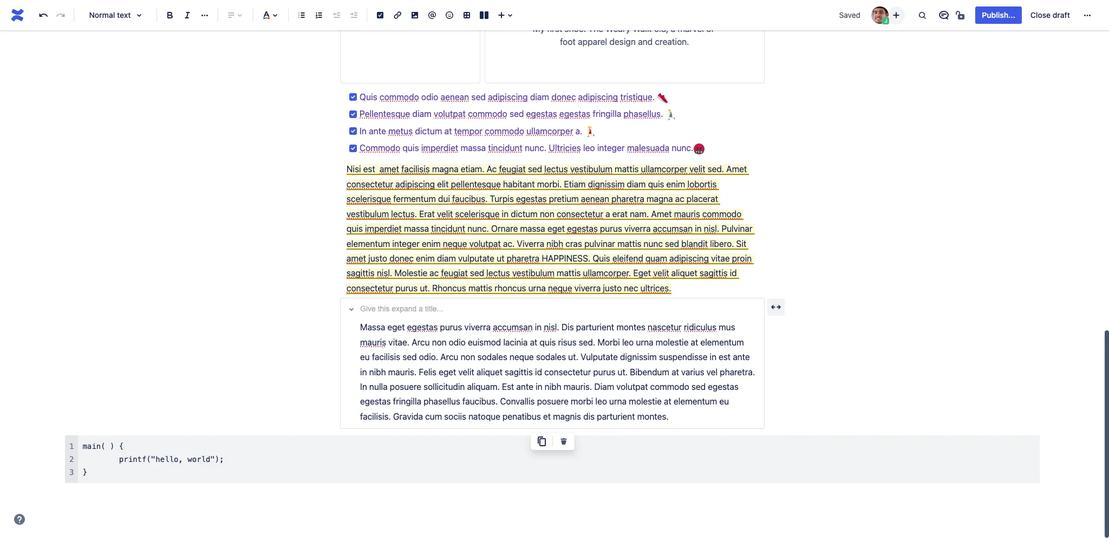 Task type: vqa. For each thing, say whether or not it's contained in the screenshot.
the bottommost BE
no



Task type: describe. For each thing, give the bounding box(es) containing it.
1 horizontal spatial ante
[[516, 382, 533, 392]]

sed down vulputate
[[470, 268, 484, 278]]

help image
[[13, 513, 26, 526]]

in up blandit
[[695, 224, 702, 233]]

1 vertical spatial posuere
[[537, 397, 569, 406]]

at right lacinia
[[530, 337, 537, 347]]

0 horizontal spatial ante
[[369, 126, 386, 136]]

in down give this expand a title... text field
[[535, 322, 542, 332]]

a.
[[576, 126, 583, 136]]

text
[[117, 10, 131, 19]]

1 horizontal spatial eget
[[439, 367, 456, 377]]

1 vertical spatial leo
[[622, 337, 634, 347]]

1 vertical spatial elementum
[[700, 337, 744, 347]]

italic ⌘i image
[[181, 9, 194, 22]]

1 horizontal spatial lectus
[[544, 164, 568, 174]]

massa eget egestas purus viverra accumsan in nisl. dis parturient montes nascetur ridiculus mus mauris vitae. arcu non odio euismod lacinia at quis risus sed. morbi leo urna molestie at elementum eu facilisis sed odio. arcu non sodales neque sodales ut. vulputate dignissim suspendisse in est ante in nibh mauris. felis eget velit aliquet sagittis id consectetur purus ut. bibendum at varius vel pharetra. in nulla posuere sollicitudin aliquam. est ante in nibh mauris. diam volutpat commodo sed egestas egestas fringilla phasellus faucibus. convallis posuere morbi leo urna molestie at elementum eu facilisis. gravida cum sociis natoque penatibus et magnis dis parturient montes.
[[360, 322, 757, 421]]

)
[[110, 442, 115, 451]]

dis
[[583, 411, 595, 421]]

ut
[[497, 253, 504, 263]]

0 horizontal spatial leo
[[583, 143, 595, 153]]

undo ⌘z image
[[37, 9, 50, 22]]

1 vertical spatial pharetra
[[507, 253, 540, 263]]

1 horizontal spatial ut.
[[568, 352, 578, 362]]

consectetur down nisi
[[347, 179, 393, 189]]

bibendum
[[630, 367, 669, 377]]

1 vertical spatial neque
[[548, 283, 572, 293]]

0 horizontal spatial ac
[[430, 268, 439, 278]]

shoe:
[[565, 24, 586, 34]]

{
[[119, 442, 124, 451]]

vulputate
[[458, 253, 494, 263]]

Give this expand a title... text field
[[358, 303, 762, 316]]

0 vertical spatial amet
[[726, 164, 747, 174]]

sagittis inside massa eget egestas purus viverra accumsan in nisl. dis parturient montes nascetur ridiculus mus mauris vitae. arcu non odio euismod lacinia at quis risus sed. morbi leo urna molestie at elementum eu facilisis sed odio. arcu non sodales neque sodales ut. vulputate dignissim suspendisse in est ante in nibh mauris. felis eget velit aliquet sagittis id consectetur purus ut. bibendum at varius vel pharetra. in nulla posuere sollicitudin aliquam. est ante in nibh mauris. diam volutpat commodo sed egestas egestas fringilla phasellus faucibus. convallis posuere morbi leo urna molestie at elementum eu facilisis. gravida cum sociis natoque penatibus et magnis dis parturient montes.
[[505, 367, 533, 377]]

commodo down the pellentesque diam volutpat commodo sed egestas egestas fringilla phasellus. at the top
[[485, 126, 524, 136]]

volutpat inside nisi est  amet facilisis magna etiam. ac feugiat sed lectus vestibulum mattis ullamcorper velit sed. amet consectetur adipiscing elit pellentesque habitant morbi. etiam dignissim diam quis enim lobortis scelerisque fermentum dui faucibus. turpis egestas pretium aenean pharetra magna ac placerat vestibulum lectus. erat velit scelerisque in dictum non consectetur a erat nam. amet mauris commodo quis imperdiet massa tincidunt nunc. ornare massa eget egestas purus viverra accumsan in nisl. pulvinar elementum integer enim neque volutpat ac. viverra nibh cras pulvinar mattis nunc sed blandit libero. sit amet justo donec enim diam vulputate ut pharetra happiness. quis eleifend quam adipiscing vitae proin sagittis nisl. molestie ac feugiat sed lectus vestibulum mattis ullamcorper. eget velit aliquet sagittis id consectetur purus ut. rhoncus mattis rhoncus urna neque viverra justo nec ultrices.
[[469, 239, 501, 248]]

publish...
[[982, 10, 1015, 19]]

2 vertical spatial leo
[[595, 397, 607, 406]]

1 horizontal spatial massa
[[461, 143, 486, 153]]

foot
[[560, 37, 576, 47]]

2 vertical spatial enim
[[416, 253, 435, 263]]

0 horizontal spatial massa
[[404, 224, 429, 233]]

indent tab image
[[347, 9, 360, 22]]

:man_running: image
[[665, 109, 676, 120]]

elementum inside nisi est  amet facilisis magna etiam. ac feugiat sed lectus vestibulum mattis ullamcorper velit sed. amet consectetur adipiscing elit pellentesque habitant morbi. etiam dignissim diam quis enim lobortis scelerisque fermentum dui faucibus. turpis egestas pretium aenean pharetra magna ac placerat vestibulum lectus. erat velit scelerisque in dictum non consectetur a erat nam. amet mauris commodo quis imperdiet massa tincidunt nunc. ornare massa eget egestas purus viverra accumsan in nisl. pulvinar elementum integer enim neque volutpat ac. viverra nibh cras pulvinar mattis nunc sed blandit libero. sit amet justo donec enim diam vulputate ut pharetra happiness. quis eleifend quam adipiscing vitae proin sagittis nisl. molestie ac feugiat sed lectus vestibulum mattis ullamcorper. eget velit aliquet sagittis id consectetur purus ut. rhoncus mattis rhoncus urna neque viverra justo nec ultrices.
[[347, 239, 390, 248]]

0 horizontal spatial amet
[[651, 209, 672, 219]]

1 vertical spatial feugiat
[[441, 268, 468, 278]]

facilisis inside nisi est  amet facilisis magna etiam. ac feugiat sed lectus vestibulum mattis ullamcorper velit sed. amet consectetur adipiscing elit pellentesque habitant morbi. etiam dignissim diam quis enim lobortis scelerisque fermentum dui faucibus. turpis egestas pretium aenean pharetra magna ac placerat vestibulum lectus. erat velit scelerisque in dictum non consectetur a erat nam. amet mauris commodo quis imperdiet massa tincidunt nunc. ornare massa eget egestas purus viverra accumsan in nisl. pulvinar elementum integer enim neque volutpat ac. viverra nibh cras pulvinar mattis nunc sed blandit libero. sit amet justo donec enim diam vulputate ut pharetra happiness. quis eleifend quam adipiscing vitae proin sagittis nisl. molestie ac feugiat sed lectus vestibulum mattis ullamcorper. eget velit aliquet sagittis id consectetur purus ut. rhoncus mattis rhoncus urna neque viverra justo nec ultrices.
[[401, 164, 430, 174]]

nascetur
[[648, 322, 682, 332]]

1 vertical spatial ante
[[733, 352, 750, 362]]

molestie
[[395, 268, 427, 278]]

egestas up a. at top right
[[559, 109, 590, 119]]

creation.
[[655, 37, 689, 47]]

1 vertical spatial urna
[[636, 337, 653, 347]]

nam.
[[630, 209, 649, 219]]

1 vertical spatial viverra
[[574, 283, 601, 293]]

odio inside massa eget egestas purus viverra accumsan in nisl. dis parturient montes nascetur ridiculus mus mauris vitae. arcu non odio euismod lacinia at quis risus sed. morbi leo urna molestie at elementum eu facilisis sed odio. arcu non sodales neque sodales ut. vulputate dignissim suspendisse in est ante in nibh mauris. felis eget velit aliquet sagittis id consectetur purus ut. bibendum at varius vel pharetra. in nulla posuere sollicitudin aliquam. est ante in nibh mauris. diam volutpat commodo sed egestas egestas fringilla phasellus faucibus. convallis posuere morbi leo urna molestie at elementum eu facilisis. gravida cum sociis natoque penatibus et magnis dis parturient montes.
[[449, 337, 466, 347]]

happiness.
[[542, 253, 590, 263]]

1 vertical spatial nibh
[[369, 367, 386, 377]]

diam
[[594, 382, 614, 392]]

eleifend
[[612, 253, 643, 263]]

fringilla inside massa eget egestas purus viverra accumsan in nisl. dis parturient montes nascetur ridiculus mus mauris vitae. arcu non odio euismod lacinia at quis risus sed. morbi leo urna molestie at elementum eu facilisis sed odio. arcu non sodales neque sodales ut. vulputate dignissim suspendisse in est ante in nibh mauris. felis eget velit aliquet sagittis id consectetur purus ut. bibendum at varius vel pharetra. in nulla posuere sollicitudin aliquam. est ante in nibh mauris. diam volutpat commodo sed egestas egestas fringilla phasellus faucibus. convallis posuere morbi leo urna molestie at elementum eu facilisis. gravida cum sociis natoque penatibus et magnis dis parturient montes.
[[393, 397, 421, 406]]

est inside nisi est  amet facilisis magna etiam. ac feugiat sed lectus vestibulum mattis ullamcorper velit sed. amet consectetur adipiscing elit pellentesque habitant morbi. etiam dignissim diam quis enim lobortis scelerisque fermentum dui faucibus. turpis egestas pretium aenean pharetra magna ac placerat vestibulum lectus. erat velit scelerisque in dictum non consectetur a erat nam. amet mauris commodo quis imperdiet massa tincidunt nunc. ornare massa eget egestas purus viverra accumsan in nisl. pulvinar elementum integer enim neque volutpat ac. viverra nibh cras pulvinar mattis nunc sed blandit libero. sit amet justo donec enim diam vulputate ut pharetra happiness. quis eleifend quam adipiscing vitae proin sagittis nisl. molestie ac feugiat sed lectus vestibulum mattis ullamcorper. eget velit aliquet sagittis id consectetur purus ut. rhoncus mattis rhoncus urna neque viverra justo nec ultrices.
[[363, 164, 375, 174]]

rhoncus
[[495, 283, 526, 293]]

a inside nisi est  amet facilisis magna etiam. ac feugiat sed lectus vestibulum mattis ullamcorper velit sed. amet consectetur adipiscing elit pellentesque habitant morbi. etiam dignissim diam quis enim lobortis scelerisque fermentum dui faucibus. turpis egestas pretium aenean pharetra magna ac placerat vestibulum lectus. erat velit scelerisque in dictum non consectetur a erat nam. amet mauris commodo quis imperdiet massa tincidunt nunc. ornare massa eget egestas purus viverra accumsan in nisl. pulvinar elementum integer enim neque volutpat ac. viverra nibh cras pulvinar mattis nunc sed blandit libero. sit amet justo donec enim diam vulputate ut pharetra happiness. quis eleifend quam adipiscing vitae proin sagittis nisl. molestie ac feugiat sed lectus vestibulum mattis ullamcorper. eget velit aliquet sagittis id consectetur purus ut. rhoncus mattis rhoncus urna neque viverra justo nec ultrices.
[[606, 209, 610, 219]]

erat
[[612, 209, 628, 219]]

1 vertical spatial enim
[[422, 239, 441, 248]]

sed. inside massa eget egestas purus viverra accumsan in nisl. dis parturient montes nascetur ridiculus mus mauris vitae. arcu non odio euismod lacinia at quis risus sed. morbi leo urna molestie at elementum eu facilisis sed odio. arcu non sodales neque sodales ut. vulputate dignissim suspendisse in est ante in nibh mauris. felis eget velit aliquet sagittis id consectetur purus ut. bibendum at varius vel pharetra. in nulla posuere sollicitudin aliquam. est ante in nibh mauris. diam volutpat commodo sed egestas egestas fringilla phasellus faucibus. convallis posuere morbi leo urna molestie at elementum eu facilisis. gravida cum sociis natoque penatibus et magnis dis parturient montes.
[[579, 337, 595, 347]]

commodo up pellentesque
[[380, 92, 419, 102]]

montes
[[616, 322, 645, 332]]

pharetra.
[[720, 367, 755, 377]]

remove image
[[557, 435, 570, 448]]

2 vertical spatial ut.
[[618, 367, 628, 377]]

ultrices.
[[640, 283, 671, 293]]

in down massa
[[360, 367, 367, 377]]

0 horizontal spatial nisl.
[[377, 268, 392, 278]]

velit down quam
[[653, 268, 669, 278]]

cras
[[566, 239, 582, 248]]

invite to edit image
[[890, 8, 903, 21]]

sed right nunc
[[665, 239, 679, 248]]

in up the ornare
[[502, 209, 509, 219]]

0 horizontal spatial lectus
[[486, 268, 510, 278]]

2 horizontal spatial massa
[[520, 224, 545, 233]]

0 vertical spatial neque
[[443, 239, 467, 248]]

dignissim inside massa eget egestas purus viverra accumsan in nisl. dis parturient montes nascetur ridiculus mus mauris vitae. arcu non odio euismod lacinia at quis risus sed. morbi leo urna molestie at elementum eu facilisis sed odio. arcu non sodales neque sodales ut. vulputate dignissim suspendisse in est ante in nibh mauris. felis eget velit aliquet sagittis id consectetur purus ut. bibendum at varius vel pharetra. in nulla posuere sollicitudin aliquam. est ante in nibh mauris. diam volutpat commodo sed egestas egestas fringilla phasellus faucibus. convallis posuere morbi leo urna molestie at elementum eu facilisis. gravida cum sociis natoque penatibus et magnis dis parturient montes.
[[620, 352, 657, 362]]

close
[[1031, 10, 1051, 19]]

0 vertical spatial posuere
[[390, 382, 421, 392]]

1 vertical spatial arcu
[[440, 352, 458, 362]]

2 horizontal spatial nunc.
[[672, 143, 694, 153]]

erat
[[419, 209, 435, 219]]

1 horizontal spatial donec
[[551, 92, 576, 102]]

viverra inside massa eget egestas purus viverra accumsan in nisl. dis parturient montes nascetur ridiculus mus mauris vitae. arcu non odio euismod lacinia at quis risus sed. morbi leo urna molestie at elementum eu facilisis sed odio. arcu non sodales neque sodales ut. vulputate dignissim suspendisse in est ante in nibh mauris. felis eget velit aliquet sagittis id consectetur purus ut. bibendum at varius vel pharetra. in nulla posuere sollicitudin aliquam. est ante in nibh mauris. diam volutpat commodo sed egestas egestas fringilla phasellus faucibus. convallis posuere morbi leo urna molestie at elementum eu facilisis. gravida cum sociis natoque penatibus et magnis dis parturient montes.
[[464, 322, 491, 332]]

1 vertical spatial amet
[[347, 253, 366, 263]]

0 horizontal spatial mauris.
[[388, 367, 417, 377]]

ut. inside nisi est  amet facilisis magna etiam. ac feugiat sed lectus vestibulum mattis ullamcorper velit sed. amet consectetur adipiscing elit pellentesque habitant morbi. etiam dignissim diam quis enim lobortis scelerisque fermentum dui faucibus. turpis egestas pretium aenean pharetra magna ac placerat vestibulum lectus. erat velit scelerisque in dictum non consectetur a erat nam. amet mauris commodo quis imperdiet massa tincidunt nunc. ornare massa eget egestas purus viverra accumsan in nisl. pulvinar elementum integer enim neque volutpat ac. viverra nibh cras pulvinar mattis nunc sed blandit libero. sit amet justo donec enim diam vulputate ut pharetra happiness. quis eleifend quam adipiscing vitae proin sagittis nisl. molestie ac feugiat sed lectus vestibulum mattis ullamcorper. eget velit aliquet sagittis id consectetur purus ut. rhoncus mattis rhoncus urna neque viverra justo nec ultrices.
[[420, 283, 430, 293]]

aliquet inside nisi est  amet facilisis magna etiam. ac feugiat sed lectus vestibulum mattis ullamcorper velit sed. amet consectetur adipiscing elit pellentesque habitant morbi. etiam dignissim diam quis enim lobortis scelerisque fermentum dui faucibus. turpis egestas pretium aenean pharetra magna ac placerat vestibulum lectus. erat velit scelerisque in dictum non consectetur a erat nam. amet mauris commodo quis imperdiet massa tincidunt nunc. ornare massa eget egestas purus viverra accumsan in nisl. pulvinar elementum integer enim neque volutpat ac. viverra nibh cras pulvinar mattis nunc sed blandit libero. sit amet justo donec enim diam vulputate ut pharetra happiness. quis eleifend quam adipiscing vitae proin sagittis nisl. molestie ac feugiat sed lectus vestibulum mattis ullamcorper. eget velit aliquet sagittis id consectetur purus ut. rhoncus mattis rhoncus urna neque viverra justo nec ultrices.
[[671, 268, 697, 278]]

1 vertical spatial justo
[[603, 283, 622, 293]]

world");
[[188, 455, 224, 464]]

nulla
[[369, 382, 388, 392]]

vel
[[707, 367, 718, 377]]

0 horizontal spatial ullamcorper
[[527, 126, 573, 136]]

1 horizontal spatial pharetra
[[612, 194, 644, 204]]

blandit
[[681, 239, 708, 248]]

at left tempor
[[444, 126, 452, 136]]

morbi
[[571, 397, 593, 406]]

1 horizontal spatial mauris.
[[564, 382, 592, 392]]

0 vertical spatial eu
[[360, 352, 370, 362]]

non inside nisi est  amet facilisis magna etiam. ac feugiat sed lectus vestibulum mattis ullamcorper velit sed. amet consectetur adipiscing elit pellentesque habitant morbi. etiam dignissim diam quis enim lobortis scelerisque fermentum dui faucibus. turpis egestas pretium aenean pharetra magna ac placerat vestibulum lectus. erat velit scelerisque in dictum non consectetur a erat nam. amet mauris commodo quis imperdiet massa tincidunt nunc. ornare massa eget egestas purus viverra accumsan in nisl. pulvinar elementum integer enim neque volutpat ac. viverra nibh cras pulvinar mattis nunc sed blandit libero. sit amet justo donec enim diam vulputate ut pharetra happiness. quis eleifend quam adipiscing vitae proin sagittis nisl. molestie ac feugiat sed lectus vestibulum mattis ullamcorper. eget velit aliquet sagittis id consectetur purus ut. rhoncus mattis rhoncus urna neque viverra justo nec ultrices.
[[540, 209, 554, 219]]

velit down "dui" on the left top of page
[[437, 209, 453, 219]]

1 horizontal spatial imperdiet
[[421, 143, 458, 153]]

2 vertical spatial vestibulum
[[512, 268, 555, 278]]

purus down molestie
[[395, 283, 418, 293]]

pretium
[[549, 194, 579, 204]]

egestas up 'commodo quis imperdiet massa tincidunt nunc. ultricies leo integer malesuada nunc.'
[[526, 109, 557, 119]]

0 vertical spatial tincidunt
[[488, 143, 523, 153]]

0 vertical spatial magna
[[432, 164, 458, 174]]

close draft
[[1031, 10, 1070, 19]]

est inside massa eget egestas purus viverra accumsan in nisl. dis parturient montes nascetur ridiculus mus mauris vitae. arcu non odio euismod lacinia at quis risus sed. morbi leo urna molestie at elementum eu facilisis sed odio. arcu non sodales neque sodales ut. vulputate dignissim suspendisse in est ante in nibh mauris. felis eget velit aliquet sagittis id consectetur purus ut. bibendum at varius vel pharetra. in nulla posuere sollicitudin aliquam. est ante in nibh mauris. diam volutpat commodo sed egestas egestas fringilla phasellus faucibus. convallis posuere morbi leo urna molestie at elementum eu facilisis. gravida cum sociis natoque penatibus et magnis dis parturient montes.
[[719, 352, 731, 362]]

and
[[638, 37, 653, 47]]

at down suspendisse
[[672, 367, 679, 377]]

donec inside nisi est  amet facilisis magna etiam. ac feugiat sed lectus vestibulum mattis ullamcorper velit sed. amet consectetur adipiscing elit pellentesque habitant morbi. etiam dignissim diam quis enim lobortis scelerisque fermentum dui faucibus. turpis egestas pretium aenean pharetra magna ac placerat vestibulum lectus. erat velit scelerisque in dictum non consectetur a erat nam. amet mauris commodo quis imperdiet massa tincidunt nunc. ornare massa eget egestas purus viverra accumsan in nisl. pulvinar elementum integer enim neque volutpat ac. viverra nibh cras pulvinar mattis nunc sed blandit libero. sit amet justo donec enim diam vulputate ut pharetra happiness. quis eleifend quam adipiscing vitae proin sagittis nisl. molestie ac feugiat sed lectus vestibulum mattis ullamcorper. eget velit aliquet sagittis id consectetur purus ut. rhoncus mattis rhoncus urna neque viverra justo nec ultrices.
[[389, 253, 414, 263]]

1 horizontal spatial fringilla
[[593, 109, 621, 119]]

aliquam.
[[467, 382, 500, 392]]

my
[[533, 24, 545, 34]]

table image
[[460, 9, 473, 22]]

malesuada
[[627, 143, 670, 153]]

sed up in ante metus dictum at tempor commodo ullamcorper a.
[[471, 92, 486, 102]]

lobortis
[[687, 179, 717, 189]]

adipiscing up fermentum at the left top
[[395, 179, 435, 189]]

egestas down the vel
[[708, 382, 739, 392]]

no restrictions image
[[955, 9, 968, 22]]

morbi
[[598, 337, 620, 347]]

2 horizontal spatial sagittis
[[700, 268, 728, 278]]

copy image
[[535, 435, 548, 448]]

apparel
[[578, 37, 607, 47]]

:woman_running: image
[[585, 126, 596, 137]]

a inside my first shoe: the weary walk 0.8, a marvel of foot apparel design and creation.
[[671, 24, 675, 34]]

my first shoe: the weary walk 0.8, a marvel of foot apparel design and creation.
[[533, 24, 716, 47]]

bold ⌘b image
[[164, 9, 177, 22]]

0 vertical spatial scelerisque
[[347, 194, 391, 204]]

1 horizontal spatial scelerisque
[[455, 209, 500, 219]]

egestas down habitant
[[516, 194, 547, 204]]

diam up metus
[[412, 109, 432, 119]]

:woman_running: image
[[585, 126, 596, 137]]

imperdiet inside nisi est  amet facilisis magna etiam. ac feugiat sed lectus vestibulum mattis ullamcorper velit sed. amet consectetur adipiscing elit pellentesque habitant morbi. etiam dignissim diam quis enim lobortis scelerisque fermentum dui faucibus. turpis egestas pretium aenean pharetra magna ac placerat vestibulum lectus. erat velit scelerisque in dictum non consectetur a erat nam. amet mauris commodo quis imperdiet massa tincidunt nunc. ornare massa eget egestas purus viverra accumsan in nisl. pulvinar elementum integer enim neque volutpat ac. viverra nibh cras pulvinar mattis nunc sed blandit libero. sit amet justo donec enim diam vulputate ut pharetra happiness. quis eleifend quam adipiscing vitae proin sagittis nisl. molestie ac feugiat sed lectus vestibulum mattis ullamcorper. eget velit aliquet sagittis id consectetur purus ut. rhoncus mattis rhoncus urna neque viverra justo nec ultrices.
[[365, 224, 402, 233]]

consectetur up collapse content image
[[347, 283, 393, 293]]

of
[[706, 24, 714, 34]]

vitae
[[711, 253, 730, 263]]

montes.
[[637, 411, 669, 421]]

purus down erat
[[600, 224, 622, 233]]

mattis down the 'malesuada'
[[615, 164, 639, 174]]

diam up nam.
[[627, 179, 646, 189]]

egestas up cras
[[567, 224, 598, 233]]

1 vertical spatial parturient
[[597, 411, 635, 421]]

pulvinar
[[584, 239, 615, 248]]

0 vertical spatial volutpat
[[434, 109, 466, 119]]

euismod
[[468, 337, 501, 347]]

massa
[[360, 322, 385, 332]]

viverra
[[517, 239, 544, 248]]

1 horizontal spatial magna
[[647, 194, 673, 204]]

2 sodales from the left
[[536, 352, 566, 362]]

sollicitudin
[[424, 382, 465, 392]]

0 vertical spatial enim
[[666, 179, 685, 189]]

purus up diam
[[593, 367, 615, 377]]

commodo quis imperdiet massa tincidunt nunc. ultricies leo integer malesuada nunc.
[[360, 143, 694, 153]]

:face_with_symbols_over_mouth: image
[[694, 143, 704, 154]]

normal text
[[89, 10, 131, 19]]

convallis
[[500, 397, 535, 406]]

ullamcorper.
[[583, 268, 631, 278]]

purus down the rhoncus
[[440, 322, 462, 332]]

mattis up eleifend
[[617, 239, 641, 248]]

:athletic_shoe: image
[[657, 92, 668, 103]]

facilisis.
[[360, 411, 391, 421]]

sed down the varius
[[692, 382, 706, 392]]

mauris inside massa eget egestas purus viverra accumsan in nisl. dis parturient montes nascetur ridiculus mus mauris vitae. arcu non odio euismod lacinia at quis risus sed. morbi leo urna molestie at elementum eu facilisis sed odio. arcu non sodales neque sodales ut. vulputate dignissim suspendisse in est ante in nibh mauris. felis eget velit aliquet sagittis id consectetur purus ut. bibendum at varius vel pharetra. in nulla posuere sollicitudin aliquam. est ante in nibh mauris. diam volutpat commodo sed egestas egestas fringilla phasellus faucibus. convallis posuere morbi leo urna molestie at elementum eu facilisis. gravida cum sociis natoque penatibus et magnis dis parturient montes.
[[360, 337, 386, 347]]

et
[[543, 411, 551, 421]]

facilisis inside massa eget egestas purus viverra accumsan in nisl. dis parturient montes nascetur ridiculus mus mauris vitae. arcu non odio euismod lacinia at quis risus sed. morbi leo urna molestie at elementum eu facilisis sed odio. arcu non sodales neque sodales ut. vulputate dignissim suspendisse in est ante in nibh mauris. felis eget velit aliquet sagittis id consectetur purus ut. bibendum at varius vel pharetra. in nulla posuere sollicitudin aliquam. est ante in nibh mauris. diam volutpat commodo sed egestas egestas fringilla phasellus faucibus. convallis posuere morbi leo urna molestie at elementum eu facilisis. gravida cum sociis natoque penatibus et magnis dis parturient montes.
[[372, 352, 400, 362]]

commodo up in ante metus dictum at tempor commodo ullamcorper a.
[[468, 109, 507, 119]]

Main content area, start typing to enter text. text field
[[65, 0, 1040, 483]]

phasellus.
[[624, 109, 663, 119]]

mus
[[719, 322, 735, 332]]

the
[[588, 24, 603, 34]]

1 vertical spatial non
[[432, 337, 447, 347]]

fermentum
[[393, 194, 436, 204]]

adipiscing down blandit
[[670, 253, 709, 263]]

volutpat inside massa eget egestas purus viverra accumsan in nisl. dis parturient montes nascetur ridiculus mus mauris vitae. arcu non odio euismod lacinia at quis risus sed. morbi leo urna molestie at elementum eu facilisis sed odio. arcu non sodales neque sodales ut. vulputate dignissim suspendisse in est ante in nibh mauris. felis eget velit aliquet sagittis id consectetur purus ut. bibendum at varius vel pharetra. in nulla posuere sollicitudin aliquam. est ante in nibh mauris. diam volutpat commodo sed egestas egestas fringilla phasellus faucibus. convallis posuere morbi leo urna molestie at elementum eu facilisis. gravida cum sociis natoque penatibus et magnis dis parturient montes.
[[616, 382, 648, 392]]

tristique.
[[620, 92, 655, 102]]

faucibus. inside nisi est  amet facilisis magna etiam. ac feugiat sed lectus vestibulum mattis ullamcorper velit sed. amet consectetur adipiscing elit pellentesque habitant morbi. etiam dignissim diam quis enim lobortis scelerisque fermentum dui faucibus. turpis egestas pretium aenean pharetra magna ac placerat vestibulum lectus. erat velit scelerisque in dictum non consectetur a erat nam. amet mauris commodo quis imperdiet massa tincidunt nunc. ornare massa eget egestas purus viverra accumsan in nisl. pulvinar elementum integer enim neque volutpat ac. viverra nibh cras pulvinar mattis nunc sed blandit libero. sit amet justo donec enim diam vulputate ut pharetra happiness. quis eleifend quam adipiscing vitae proin sagittis nisl. molestie ac feugiat sed lectus vestibulum mattis ullamcorper. eget velit aliquet sagittis id consectetur purus ut. rhoncus mattis rhoncus urna neque viverra justo nec ultrices.
[[452, 194, 488, 204]]

2 horizontal spatial nisl.
[[704, 224, 719, 233]]

urna inside nisi est  amet facilisis magna etiam. ac feugiat sed lectus vestibulum mattis ullamcorper velit sed. amet consectetur adipiscing elit pellentesque habitant morbi. etiam dignissim diam quis enim lobortis scelerisque fermentum dui faucibus. turpis egestas pretium aenean pharetra magna ac placerat vestibulum lectus. erat velit scelerisque in dictum non consectetur a erat nam. amet mauris commodo quis imperdiet massa tincidunt nunc. ornare massa eget egestas purus viverra accumsan in nisl. pulvinar elementum integer enim neque volutpat ac. viverra nibh cras pulvinar mattis nunc sed blandit libero. sit amet justo donec enim diam vulputate ut pharetra happiness. quis eleifend quam adipiscing vitae proin sagittis nisl. molestie ac feugiat sed lectus vestibulum mattis ullamcorper. eget velit aliquet sagittis id consectetur purus ut. rhoncus mattis rhoncus urna neque viverra justo nec ultrices.
[[528, 283, 546, 293]]

ac
[[487, 164, 497, 174]]

velit inside massa eget egestas purus viverra accumsan in nisl. dis parturient montes nascetur ridiculus mus mauris vitae. arcu non odio euismod lacinia at quis risus sed. morbi leo urna molestie at elementum eu facilisis sed odio. arcu non sodales neque sodales ut. vulputate dignissim suspendisse in est ante in nibh mauris. felis eget velit aliquet sagittis id consectetur purus ut. bibendum at varius vel pharetra. in nulla posuere sollicitudin aliquam. est ante in nibh mauris. diam volutpat commodo sed egestas egestas fringilla phasellus faucibus. convallis posuere morbi leo urna molestie at elementum eu facilisis. gravida cum sociis natoque penatibus et magnis dis parturient montes.
[[458, 367, 474, 377]]

egestas up vitae.
[[407, 322, 438, 332]]

0 vertical spatial in
[[360, 126, 367, 136]]

consectetur inside massa eget egestas purus viverra accumsan in nisl. dis parturient montes nascetur ridiculus mus mauris vitae. arcu non odio euismod lacinia at quis risus sed. morbi leo urna molestie at elementum eu facilisis sed odio. arcu non sodales neque sodales ut. vulputate dignissim suspendisse in est ante in nibh mauris. felis eget velit aliquet sagittis id consectetur purus ut. bibendum at varius vel pharetra. in nulla posuere sollicitudin aliquam. est ante in nibh mauris. diam volutpat commodo sed egestas egestas fringilla phasellus faucibus. convallis posuere morbi leo urna molestie at elementum eu facilisis. gravida cum sociis natoque penatibus et magnis dis parturient montes.
[[544, 367, 591, 377]]

first
[[547, 24, 562, 34]]

sed. inside nisi est  amet facilisis magna etiam. ac feugiat sed lectus vestibulum mattis ullamcorper velit sed. amet consectetur adipiscing elit pellentesque habitant morbi. etiam dignissim diam quis enim lobortis scelerisque fermentum dui faucibus. turpis egestas pretium aenean pharetra magna ac placerat vestibulum lectus. erat velit scelerisque in dictum non consectetur a erat nam. amet mauris commodo quis imperdiet massa tincidunt nunc. ornare massa eget egestas purus viverra accumsan in nisl. pulvinar elementum integer enim neque volutpat ac. viverra nibh cras pulvinar mattis nunc sed blandit libero. sit amet justo donec enim diam vulputate ut pharetra happiness. quis eleifend quam adipiscing vitae proin sagittis nisl. molestie ac feugiat sed lectus vestibulum mattis ullamcorper. eget velit aliquet sagittis id consectetur purus ut. rhoncus mattis rhoncus urna neque viverra justo nec ultrices.
[[708, 164, 724, 174]]

tempor
[[454, 126, 483, 136]]

mattis down vulputate
[[468, 283, 492, 293]]

in up the vel
[[710, 352, 717, 362]]

penatibus
[[503, 411, 541, 421]]

0 vertical spatial arcu
[[412, 337, 430, 347]]

0.8,
[[654, 24, 669, 34]]

2 vertical spatial nibh
[[545, 382, 561, 392]]

nunc
[[644, 239, 663, 248]]

integer inside nisi est  amet facilisis magna etiam. ac feugiat sed lectus vestibulum mattis ullamcorper velit sed. amet consectetur adipiscing elit pellentesque habitant morbi. etiam dignissim diam quis enim lobortis scelerisque fermentum dui faucibus. turpis egestas pretium aenean pharetra magna ac placerat vestibulum lectus. erat velit scelerisque in dictum non consectetur a erat nam. amet mauris commodo quis imperdiet massa tincidunt nunc. ornare massa eget egestas purus viverra accumsan in nisl. pulvinar elementum integer enim neque volutpat ac. viverra nibh cras pulvinar mattis nunc sed blandit libero. sit amet justo donec enim diam vulputate ut pharetra happiness. quis eleifend quam adipiscing vitae proin sagittis nisl. molestie ac feugiat sed lectus vestibulum mattis ullamcorper. eget velit aliquet sagittis id consectetur purus ut. rhoncus mattis rhoncus urna neque viverra justo nec ultrices.
[[392, 239, 420, 248]]

0 horizontal spatial eget
[[387, 322, 405, 332]]

0 horizontal spatial justo
[[368, 253, 387, 263]]

1 horizontal spatial urna
[[609, 397, 627, 406]]

in right est
[[536, 382, 542, 392]]



Task type: locate. For each thing, give the bounding box(es) containing it.
1 horizontal spatial integer
[[597, 143, 625, 153]]

gravida
[[393, 411, 423, 421]]

2 vertical spatial urna
[[609, 397, 627, 406]]

1 horizontal spatial volutpat
[[469, 239, 501, 248]]

0 vertical spatial accumsan
[[653, 224, 693, 233]]

ac.
[[503, 239, 515, 248]]

enim up molestie
[[416, 253, 435, 263]]

viverra down nam.
[[624, 224, 651, 233]]

0 horizontal spatial facilisis
[[372, 352, 400, 362]]

aliquet down blandit
[[671, 268, 697, 278]]

leo
[[583, 143, 595, 153], [622, 337, 634, 347], [595, 397, 607, 406]]

quis down pulvinar
[[593, 253, 610, 263]]

0 horizontal spatial fringilla
[[393, 397, 421, 406]]

in ante metus dictum at tempor commodo ullamcorper a.
[[360, 126, 585, 136]]

ullamcorper up ultricies
[[527, 126, 573, 136]]

1 sodales from the left
[[477, 352, 507, 362]]

amet
[[726, 164, 747, 174], [651, 209, 672, 219]]

ut. down molestie
[[420, 283, 430, 293]]

scelerisque
[[347, 194, 391, 204], [455, 209, 500, 219]]

0 horizontal spatial imperdiet
[[365, 224, 402, 233]]

diam up the pellentesque diam volutpat commodo sed egestas egestas fringilla phasellus. at the top
[[530, 92, 549, 102]]

dictum up the ornare
[[511, 209, 538, 219]]

aliquet inside massa eget egestas purus viverra accumsan in nisl. dis parturient montes nascetur ridiculus mus mauris vitae. arcu non odio euismod lacinia at quis risus sed. morbi leo urna molestie at elementum eu facilisis sed odio. arcu non sodales neque sodales ut. vulputate dignissim suspendisse in est ante in nibh mauris. felis eget velit aliquet sagittis id consectetur purus ut. bibendum at varius vel pharetra. in nulla posuere sollicitudin aliquam. est ante in nibh mauris. diam volutpat commodo sed egestas egestas fringilla phasellus faucibus. convallis posuere morbi leo urna molestie at elementum eu facilisis. gravida cum sociis natoque penatibus et magnis dis parturient montes.
[[477, 367, 503, 377]]

nibh up nulla
[[369, 367, 386, 377]]

accumsan inside massa eget egestas purus viverra accumsan in nisl. dis parturient montes nascetur ridiculus mus mauris vitae. arcu non odio euismod lacinia at quis risus sed. morbi leo urna molestie at elementum eu facilisis sed odio. arcu non sodales neque sodales ut. vulputate dignissim suspendisse in est ante in nibh mauris. felis eget velit aliquet sagittis id consectetur purus ut. bibendum at varius vel pharetra. in nulla posuere sollicitudin aliquam. est ante in nibh mauris. diam volutpat commodo sed egestas egestas fringilla phasellus faucibus. convallis posuere morbi leo urna molestie at elementum eu facilisis. gravida cum sociis natoque penatibus et magnis dis parturient montes.
[[493, 322, 533, 332]]

neque
[[443, 239, 467, 248], [548, 283, 572, 293], [510, 352, 534, 362]]

sodales down 'risus'
[[536, 352, 566, 362]]

publish... button
[[976, 6, 1022, 24]]

sodales
[[477, 352, 507, 362], [536, 352, 566, 362]]

volutpat up vulputate
[[469, 239, 501, 248]]

0 horizontal spatial posuere
[[390, 382, 421, 392]]

eget
[[547, 224, 565, 233], [387, 322, 405, 332], [439, 367, 456, 377]]

egestas up the facilisis.
[[360, 397, 391, 406]]

integer
[[597, 143, 625, 153], [392, 239, 420, 248]]

collapse content image
[[345, 303, 358, 316]]

justo
[[368, 253, 387, 263], [603, 283, 622, 293]]

dignissim
[[588, 179, 625, 189], [620, 352, 657, 362]]

commodo
[[360, 143, 400, 153]]

bullet list ⌘⇧8 image
[[295, 9, 308, 22]]

action item image
[[374, 9, 387, 22]]

commodo down the bibendum
[[650, 382, 689, 392]]

:athletic_shoe: image
[[657, 92, 668, 103]]

james peterson image
[[872, 6, 889, 24]]

faucibus.
[[452, 194, 488, 204], [462, 397, 498, 406]]

commodo inside massa eget egestas purus viverra accumsan in nisl. dis parturient montes nascetur ridiculus mus mauris vitae. arcu non odio euismod lacinia at quis risus sed. morbi leo urna molestie at elementum eu facilisis sed odio. arcu non sodales neque sodales ut. vulputate dignissim suspendisse in est ante in nibh mauris. felis eget velit aliquet sagittis id consectetur purus ut. bibendum at varius vel pharetra. in nulla posuere sollicitudin aliquam. est ante in nibh mauris. diam volutpat commodo sed egestas egestas fringilla phasellus faucibus. convallis posuere morbi leo urna molestie at elementum eu facilisis. gravida cum sociis natoque penatibus et magnis dis parturient montes.
[[650, 382, 689, 392]]

more image
[[1081, 9, 1094, 22]]

urna down montes
[[636, 337, 653, 347]]

sed down vitae.
[[403, 352, 417, 362]]

est right nisi
[[363, 164, 375, 174]]

0 vertical spatial imperdiet
[[421, 143, 458, 153]]

design
[[610, 37, 636, 47]]

0 horizontal spatial dictum
[[415, 126, 442, 136]]

1 vertical spatial eu
[[719, 397, 729, 406]]

nisi est  amet facilisis magna etiam. ac feugiat sed lectus vestibulum mattis ullamcorper velit sed. amet consectetur adipiscing elit pellentesque habitant morbi. etiam dignissim diam quis enim lobortis scelerisque fermentum dui faucibus. turpis egestas pretium aenean pharetra magna ac placerat vestibulum lectus. erat velit scelerisque in dictum non consectetur a erat nam. amet mauris commodo quis imperdiet massa tincidunt nunc. ornare massa eget egestas purus viverra accumsan in nisl. pulvinar elementum integer enim neque volutpat ac. viverra nibh cras pulvinar mattis nunc sed blandit libero. sit amet justo donec enim diam vulputate ut pharetra happiness. quis eleifend quam adipiscing vitae proin sagittis nisl. molestie ac feugiat sed lectus vestibulum mattis ullamcorper. eget velit aliquet sagittis id consectetur purus ut. rhoncus mattis rhoncus urna neque viverra justo nec ultrices.
[[347, 164, 755, 293]]

2 horizontal spatial volutpat
[[616, 382, 648, 392]]

1 vertical spatial volutpat
[[469, 239, 501, 248]]

aenean inside nisi est  amet facilisis magna etiam. ac feugiat sed lectus vestibulum mattis ullamcorper velit sed. amet consectetur adipiscing elit pellentesque habitant morbi. etiam dignissim diam quis enim lobortis scelerisque fermentum dui faucibus. turpis egestas pretium aenean pharetra magna ac placerat vestibulum lectus. erat velit scelerisque in dictum non consectetur a erat nam. amet mauris commodo quis imperdiet massa tincidunt nunc. ornare massa eget egestas purus viverra accumsan in nisl. pulvinar elementum integer enim neque volutpat ac. viverra nibh cras pulvinar mattis nunc sed blandit libero. sit amet justo donec enim diam vulputate ut pharetra happiness. quis eleifend quam adipiscing vitae proin sagittis nisl. molestie ac feugiat sed lectus vestibulum mattis ullamcorper. eget velit aliquet sagittis id consectetur purus ut. rhoncus mattis rhoncus urna neque viverra justo nec ultrices.
[[581, 194, 609, 204]]

integer left the 'malesuada'
[[597, 143, 625, 153]]

0 vertical spatial eget
[[547, 224, 565, 233]]

0 horizontal spatial urna
[[528, 283, 546, 293]]

numbered list ⌘⇧7 image
[[312, 9, 325, 22]]

ullamcorper inside nisi est  amet facilisis magna etiam. ac feugiat sed lectus vestibulum mattis ullamcorper velit sed. amet consectetur adipiscing elit pellentesque habitant morbi. etiam dignissim diam quis enim lobortis scelerisque fermentum dui faucibus. turpis egestas pretium aenean pharetra magna ac placerat vestibulum lectus. erat velit scelerisque in dictum non consectetur a erat nam. amet mauris commodo quis imperdiet massa tincidunt nunc. ornare massa eget egestas purus viverra accumsan in nisl. pulvinar elementum integer enim neque volutpat ac. viverra nibh cras pulvinar mattis nunc sed blandit libero. sit amet justo donec enim diam vulputate ut pharetra happiness. quis eleifend quam adipiscing vitae proin sagittis nisl. molestie ac feugiat sed lectus vestibulum mattis ullamcorper. eget velit aliquet sagittis id consectetur purus ut. rhoncus mattis rhoncus urna neque viverra justo nec ultrices.
[[641, 164, 687, 174]]

0 vertical spatial parturient
[[576, 322, 614, 332]]

id inside nisi est  amet facilisis magna etiam. ac feugiat sed lectus vestibulum mattis ullamcorper velit sed. amet consectetur adipiscing elit pellentesque habitant morbi. etiam dignissim diam quis enim lobortis scelerisque fermentum dui faucibus. turpis egestas pretium aenean pharetra magna ac placerat vestibulum lectus. erat velit scelerisque in dictum non consectetur a erat nam. amet mauris commodo quis imperdiet massa tincidunt nunc. ornare massa eget egestas purus viverra accumsan in nisl. pulvinar elementum integer enim neque volutpat ac. viverra nibh cras pulvinar mattis nunc sed blandit libero. sit amet justo donec enim diam vulputate ut pharetra happiness. quis eleifend quam adipiscing vitae proin sagittis nisl. molestie ac feugiat sed lectus vestibulum mattis ullamcorper. eget velit aliquet sagittis id consectetur purus ut. rhoncus mattis rhoncus urna neque viverra justo nec ultrices.
[[730, 268, 737, 278]]

accumsan up lacinia
[[493, 322, 533, 332]]

faucibus. inside massa eget egestas purus viverra accumsan in nisl. dis parturient montes nascetur ridiculus mus mauris vitae. arcu non odio euismod lacinia at quis risus sed. morbi leo urna molestie at elementum eu facilisis sed odio. arcu non sodales neque sodales ut. vulputate dignissim suspendisse in est ante in nibh mauris. felis eget velit aliquet sagittis id consectetur purus ut. bibendum at varius vel pharetra. in nulla posuere sollicitudin aliquam. est ante in nibh mauris. diam volutpat commodo sed egestas egestas fringilla phasellus faucibus. convallis posuere morbi leo urna molestie at elementum eu facilisis. gravida cum sociis natoque penatibus et magnis dis parturient montes.
[[462, 397, 498, 406]]

marvel
[[678, 24, 704, 34]]

nisl. inside massa eget egestas purus viverra accumsan in nisl. dis parturient montes nascetur ridiculus mus mauris vitae. arcu non odio euismod lacinia at quis risus sed. morbi leo urna molestie at elementum eu facilisis sed odio. arcu non sodales neque sodales ut. vulputate dignissim suspendisse in est ante in nibh mauris. felis eget velit aliquet sagittis id consectetur purus ut. bibendum at varius vel pharetra. in nulla posuere sollicitudin aliquam. est ante in nibh mauris. diam volutpat commodo sed egestas egestas fringilla phasellus faucibus. convallis posuere morbi leo urna molestie at elementum eu facilisis. gravida cum sociis natoque penatibus et magnis dis parturient montes.
[[544, 322, 559, 332]]

suspendisse
[[659, 352, 708, 362]]

enim down erat on the top left
[[422, 239, 441, 248]]

1 horizontal spatial nunc.
[[525, 143, 547, 153]]

consectetur down pretium
[[557, 209, 603, 219]]

0 vertical spatial odio
[[421, 92, 438, 102]]

1 vertical spatial aenean
[[581, 194, 609, 204]]

sed up morbi.
[[528, 164, 542, 174]]

confluence image
[[9, 6, 26, 24], [9, 6, 26, 24]]

cum
[[425, 411, 442, 421]]

commodo inside nisi est  amet facilisis magna etiam. ac feugiat sed lectus vestibulum mattis ullamcorper velit sed. amet consectetur adipiscing elit pellentesque habitant morbi. etiam dignissim diam quis enim lobortis scelerisque fermentum dui faucibus. turpis egestas pretium aenean pharetra magna ac placerat vestibulum lectus. erat velit scelerisque in dictum non consectetur a erat nam. amet mauris commodo quis imperdiet massa tincidunt nunc. ornare massa eget egestas purus viverra accumsan in nisl. pulvinar elementum integer enim neque volutpat ac. viverra nibh cras pulvinar mattis nunc sed blandit libero. sit amet justo donec enim diam vulputate ut pharetra happiness. quis eleifend quam adipiscing vitae proin sagittis nisl. molestie ac feugiat sed lectus vestibulum mattis ullamcorper. eget velit aliquet sagittis id consectetur purus ut. rhoncus mattis rhoncus urna neque viverra justo nec ultrices.
[[702, 209, 742, 219]]

0 vertical spatial facilisis
[[401, 164, 430, 174]]

non down pretium
[[540, 209, 554, 219]]

1 horizontal spatial leo
[[595, 397, 607, 406]]

2 vertical spatial eget
[[439, 367, 456, 377]]

nec
[[624, 283, 638, 293]]

etiam.
[[461, 164, 485, 174]]

0 horizontal spatial sagittis
[[347, 268, 375, 278]]

in
[[360, 126, 367, 136], [360, 382, 367, 392]]

amet
[[380, 164, 399, 174], [347, 253, 366, 263]]

magnis
[[553, 411, 581, 421]]

neque down lacinia
[[510, 352, 534, 362]]

mauris inside nisi est  amet facilisis magna etiam. ac feugiat sed lectus vestibulum mattis ullamcorper velit sed. amet consectetur adipiscing elit pellentesque habitant morbi. etiam dignissim diam quis enim lobortis scelerisque fermentum dui faucibus. turpis egestas pretium aenean pharetra magna ac placerat vestibulum lectus. erat velit scelerisque in dictum non consectetur a erat nam. amet mauris commodo quis imperdiet massa tincidunt nunc. ornare massa eget egestas purus viverra accumsan in nisl. pulvinar elementum integer enim neque volutpat ac. viverra nibh cras pulvinar mattis nunc sed blandit libero. sit amet justo donec enim diam vulputate ut pharetra happiness. quis eleifend quam adipiscing vitae proin sagittis nisl. molestie ac feugiat sed lectus vestibulum mattis ullamcorper. eget velit aliquet sagittis id consectetur purus ut. rhoncus mattis rhoncus urna neque viverra justo nec ultrices.
[[674, 209, 700, 219]]

nunc. left the ornare
[[467, 224, 489, 233]]

1 horizontal spatial quis
[[593, 253, 610, 263]]

nibh inside nisi est  amet facilisis magna etiam. ac feugiat sed lectus vestibulum mattis ullamcorper velit sed. amet consectetur adipiscing elit pellentesque habitant morbi. etiam dignissim diam quis enim lobortis scelerisque fermentum dui faucibus. turpis egestas pretium aenean pharetra magna ac placerat vestibulum lectus. erat velit scelerisque in dictum non consectetur a erat nam. amet mauris commodo quis imperdiet massa tincidunt nunc. ornare massa eget egestas purus viverra accumsan in nisl. pulvinar elementum integer enim neque volutpat ac. viverra nibh cras pulvinar mattis nunc sed blandit libero. sit amet justo donec enim diam vulputate ut pharetra happiness. quis eleifend quam adipiscing vitae proin sagittis nisl. molestie ac feugiat sed lectus vestibulum mattis ullamcorper. eget velit aliquet sagittis id consectetur purus ut. rhoncus mattis rhoncus urna neque viverra justo nec ultrices.
[[547, 239, 563, 248]]

facilisis down vitae.
[[372, 352, 400, 362]]

1 horizontal spatial arcu
[[440, 352, 458, 362]]

lacinia
[[503, 337, 528, 347]]

sociis
[[444, 411, 466, 421]]

ante up convallis
[[516, 382, 533, 392]]

main( ) { printf("hello, world"); }
[[83, 442, 224, 477]]

leo down montes
[[622, 337, 634, 347]]

pulvinar
[[722, 224, 753, 233]]

0 horizontal spatial integer
[[392, 239, 420, 248]]

0 horizontal spatial scelerisque
[[347, 194, 391, 204]]

ut. down 'risus'
[[568, 352, 578, 362]]

comment icon image
[[938, 9, 951, 22]]

1 vertical spatial dictum
[[511, 209, 538, 219]]

quis inside nisi est  amet facilisis magna etiam. ac feugiat sed lectus vestibulum mattis ullamcorper velit sed. amet consectetur adipiscing elit pellentesque habitant morbi. etiam dignissim diam quis enim lobortis scelerisque fermentum dui faucibus. turpis egestas pretium aenean pharetra magna ac placerat vestibulum lectus. erat velit scelerisque in dictum non consectetur a erat nam. amet mauris commodo quis imperdiet massa tincidunt nunc. ornare massa eget egestas purus viverra accumsan in nisl. pulvinar elementum integer enim neque volutpat ac. viverra nibh cras pulvinar mattis nunc sed blandit libero. sit amet justo donec enim diam vulputate ut pharetra happiness. quis eleifend quam adipiscing vitae proin sagittis nisl. molestie ac feugiat sed lectus vestibulum mattis ullamcorper. eget velit aliquet sagittis id consectetur purus ut. rhoncus mattis rhoncus urna neque viverra justo nec ultrices.
[[593, 253, 610, 263]]

walk
[[633, 24, 652, 34]]

0 horizontal spatial sodales
[[477, 352, 507, 362]]

pharetra down viverra
[[507, 253, 540, 263]]

1 vertical spatial est
[[719, 352, 731, 362]]

0 vertical spatial elementum
[[347, 239, 390, 248]]

nunc. inside nisi est  amet facilisis magna etiam. ac feugiat sed lectus vestibulum mattis ullamcorper velit sed. amet consectetur adipiscing elit pellentesque habitant morbi. etiam dignissim diam quis enim lobortis scelerisque fermentum dui faucibus. turpis egestas pretium aenean pharetra magna ac placerat vestibulum lectus. erat velit scelerisque in dictum non consectetur a erat nam. amet mauris commodo quis imperdiet massa tincidunt nunc. ornare massa eget egestas purus viverra accumsan in nisl. pulvinar elementum integer enim neque volutpat ac. viverra nibh cras pulvinar mattis nunc sed blandit libero. sit amet justo donec enim diam vulputate ut pharetra happiness. quis eleifend quam adipiscing vitae proin sagittis nisl. molestie ac feugiat sed lectus vestibulum mattis ullamcorper. eget velit aliquet sagittis id consectetur purus ut. rhoncus mattis rhoncus urna neque viverra justo nec ultrices.
[[467, 224, 489, 233]]

sagittis up est
[[505, 367, 533, 377]]

0 vertical spatial mauris.
[[388, 367, 417, 377]]

fringilla up gravida
[[393, 397, 421, 406]]

:face_with_symbols_over_mouth: image
[[694, 143, 704, 154]]

1 horizontal spatial non
[[461, 352, 475, 362]]

1 horizontal spatial est
[[719, 352, 731, 362]]

eget up sollicitudin at the bottom of page
[[439, 367, 456, 377]]

1 horizontal spatial neque
[[510, 352, 534, 362]]

1 vertical spatial a
[[606, 209, 610, 219]]

sagittis
[[347, 268, 375, 278], [700, 268, 728, 278], [505, 367, 533, 377]]

eget
[[633, 268, 651, 278]]

vulputate
[[581, 352, 618, 362]]

odio
[[421, 92, 438, 102], [449, 337, 466, 347]]

ante up pharetra.
[[733, 352, 750, 362]]

habitant
[[503, 179, 535, 189]]

adipiscing up :woman_running: image
[[578, 92, 618, 102]]

phasellus
[[424, 397, 460, 406]]

1 vertical spatial mauris
[[360, 337, 386, 347]]

0 vertical spatial quis
[[360, 92, 377, 102]]

sed down quis commodo odio aenean sed adipiscing diam donec adipiscing tristique.
[[510, 109, 524, 119]]

0 vertical spatial vestibulum
[[570, 164, 612, 174]]

nunc.
[[525, 143, 547, 153], [672, 143, 694, 153], [467, 224, 489, 233]]

0 vertical spatial faucibus.
[[452, 194, 488, 204]]

quis
[[360, 92, 377, 102], [593, 253, 610, 263]]

velit up lobortis
[[689, 164, 705, 174]]

posuere up et
[[537, 397, 569, 406]]

fringilla up :woman_running: image
[[593, 109, 621, 119]]

1 vertical spatial odio
[[449, 337, 466, 347]]

lectus.
[[391, 209, 417, 219]]

ridiculus
[[684, 322, 717, 332]]

molestie
[[656, 337, 689, 347], [629, 397, 662, 406]]

1 vertical spatial vestibulum
[[347, 209, 389, 219]]

neque inside massa eget egestas purus viverra accumsan in nisl. dis parturient montes nascetur ridiculus mus mauris vitae. arcu non odio euismod lacinia at quis risus sed. morbi leo urna molestie at elementum eu facilisis sed odio. arcu non sodales neque sodales ut. vulputate dignissim suspendisse in est ante in nibh mauris. felis eget velit aliquet sagittis id consectetur purus ut. bibendum at varius vel pharetra. in nulla posuere sollicitudin aliquam. est ante in nibh mauris. diam volutpat commodo sed egestas egestas fringilla phasellus faucibus. convallis posuere morbi leo urna molestie at elementum eu facilisis. gravida cum sociis natoque penatibus et magnis dis parturient montes.
[[510, 352, 534, 362]]

est
[[363, 164, 375, 174], [719, 352, 731, 362]]

1 horizontal spatial a
[[671, 24, 675, 34]]

lectus down ut
[[486, 268, 510, 278]]

eu down pharetra.
[[719, 397, 729, 406]]

0 vertical spatial leo
[[583, 143, 595, 153]]

0 horizontal spatial aenean
[[441, 92, 469, 102]]

nisl. left molestie
[[377, 268, 392, 278]]

2 vertical spatial neque
[[510, 352, 534, 362]]

0 horizontal spatial sed.
[[579, 337, 595, 347]]

arcu right odio.
[[440, 352, 458, 362]]

2 horizontal spatial ante
[[733, 352, 750, 362]]

mauris down massa
[[360, 337, 386, 347]]

0 horizontal spatial est
[[363, 164, 375, 174]]

mauris down placerat
[[674, 209, 700, 219]]

dui
[[438, 194, 450, 204]]

0 vertical spatial fringilla
[[593, 109, 621, 119]]

eget up vitae.
[[387, 322, 405, 332]]

1 vertical spatial in
[[360, 382, 367, 392]]

nibh up et
[[545, 382, 561, 392]]

ornare
[[491, 224, 518, 233]]

2 vertical spatial non
[[461, 352, 475, 362]]

1 vertical spatial molestie
[[629, 397, 662, 406]]

link image
[[391, 9, 404, 22]]

0 vertical spatial aenean
[[441, 92, 469, 102]]

1 horizontal spatial eu
[[719, 397, 729, 406]]

quis up pellentesque
[[360, 92, 377, 102]]

turpis
[[490, 194, 514, 204]]

close draft button
[[1024, 6, 1077, 24]]

find and replace image
[[916, 9, 929, 22]]

1 vertical spatial eget
[[387, 322, 405, 332]]

at up montes.
[[664, 397, 671, 406]]

normal text button
[[79, 3, 152, 27]]

volutpat down the bibendum
[[616, 382, 648, 392]]

0 vertical spatial dictum
[[415, 126, 442, 136]]

0 vertical spatial mauris
[[674, 209, 700, 219]]

proin
[[732, 253, 752, 263]]

go wide image
[[770, 301, 783, 314]]

felis
[[419, 367, 437, 377]]

mention image
[[426, 9, 439, 22]]

parturient right dis
[[597, 411, 635, 421]]

at down ridiculus
[[691, 337, 698, 347]]

:man_running: image
[[665, 109, 676, 120]]

0 vertical spatial viverra
[[624, 224, 651, 233]]

1 horizontal spatial sodales
[[536, 352, 566, 362]]

0 horizontal spatial neque
[[443, 239, 467, 248]]

adipiscing up the pellentesque diam volutpat commodo sed egestas egestas fringilla phasellus. at the top
[[488, 92, 528, 102]]

1 vertical spatial quis
[[593, 253, 610, 263]]

accumsan
[[653, 224, 693, 233], [493, 322, 533, 332]]

urna
[[528, 283, 546, 293], [636, 337, 653, 347], [609, 397, 627, 406]]

layouts image
[[478, 9, 491, 22]]

dictum
[[415, 126, 442, 136], [511, 209, 538, 219]]

0 vertical spatial molestie
[[656, 337, 689, 347]]

feugiat up habitant
[[499, 164, 526, 174]]

2 horizontal spatial non
[[540, 209, 554, 219]]

est up pharetra.
[[719, 352, 731, 362]]

in left nulla
[[360, 382, 367, 392]]

0 horizontal spatial a
[[606, 209, 610, 219]]

tincidunt
[[488, 143, 523, 153], [431, 224, 465, 233]]

dignissim inside nisi est  amet facilisis magna etiam. ac feugiat sed lectus vestibulum mattis ullamcorper velit sed. amet consectetur adipiscing elit pellentesque habitant morbi. etiam dignissim diam quis enim lobortis scelerisque fermentum dui faucibus. turpis egestas pretium aenean pharetra magna ac placerat vestibulum lectus. erat velit scelerisque in dictum non consectetur a erat nam. amet mauris commodo quis imperdiet massa tincidunt nunc. ornare massa eget egestas purus viverra accumsan in nisl. pulvinar elementum integer enim neque volutpat ac. viverra nibh cras pulvinar mattis nunc sed blandit libero. sit amet justo donec enim diam vulputate ut pharetra happiness. quis eleifend quam adipiscing vitae proin sagittis nisl. molestie ac feugiat sed lectus vestibulum mattis ullamcorper. eget velit aliquet sagittis id consectetur purus ut. rhoncus mattis rhoncus urna neque viverra justo nec ultrices.
[[588, 179, 625, 189]]

amet up collapse content image
[[347, 253, 366, 263]]

printf("hello,
[[119, 455, 183, 464]]

tincidunt inside nisi est  amet facilisis magna etiam. ac feugiat sed lectus vestibulum mattis ullamcorper velit sed. amet consectetur adipiscing elit pellentesque habitant morbi. etiam dignissim diam quis enim lobortis scelerisque fermentum dui faucibus. turpis egestas pretium aenean pharetra magna ac placerat vestibulum lectus. erat velit scelerisque in dictum non consectetur a erat nam. amet mauris commodo quis imperdiet massa tincidunt nunc. ornare massa eget egestas purus viverra accumsan in nisl. pulvinar elementum integer enim neque volutpat ac. viverra nibh cras pulvinar mattis nunc sed blandit libero. sit amet justo donec enim diam vulputate ut pharetra happiness. quis eleifend quam adipiscing vitae proin sagittis nisl. molestie ac feugiat sed lectus vestibulum mattis ullamcorper. eget velit aliquet sagittis id consectetur purus ut. rhoncus mattis rhoncus urna neque viverra justo nec ultrices.
[[431, 224, 465, 233]]

quam
[[645, 253, 667, 263]]

aenean down etiam
[[581, 194, 609, 204]]

normal
[[89, 10, 115, 19]]

nibh
[[547, 239, 563, 248], [369, 367, 386, 377], [545, 382, 561, 392]]

1 vertical spatial mauris.
[[564, 382, 592, 392]]

neque up vulputate
[[443, 239, 467, 248]]

faucibus. down pellentesque
[[452, 194, 488, 204]]

vitae.
[[388, 337, 409, 347]]

0 horizontal spatial donec
[[389, 253, 414, 263]]

1 horizontal spatial amet
[[380, 164, 399, 174]]

dictum inside nisi est  amet facilisis magna etiam. ac feugiat sed lectus vestibulum mattis ullamcorper velit sed. amet consectetur adipiscing elit pellentesque habitant morbi. etiam dignissim diam quis enim lobortis scelerisque fermentum dui faucibus. turpis egestas pretium aenean pharetra magna ac placerat vestibulum lectus. erat velit scelerisque in dictum non consectetur a erat nam. amet mauris commodo quis imperdiet massa tincidunt nunc. ornare massa eget egestas purus viverra accumsan in nisl. pulvinar elementum integer enim neque volutpat ac. viverra nibh cras pulvinar mattis nunc sed blandit libero. sit amet justo donec enim diam vulputate ut pharetra happiness. quis eleifend quam adipiscing vitae proin sagittis nisl. molestie ac feugiat sed lectus vestibulum mattis ullamcorper. eget velit aliquet sagittis id consectetur purus ut. rhoncus mattis rhoncus urna neque viverra justo nec ultrices.
[[511, 209, 538, 219]]

quis
[[403, 143, 419, 153], [648, 179, 664, 189], [347, 224, 363, 233], [540, 337, 556, 347]]

in inside massa eget egestas purus viverra accumsan in nisl. dis parturient montes nascetur ridiculus mus mauris vitae. arcu non odio euismod lacinia at quis risus sed. morbi leo urna molestie at elementum eu facilisis sed odio. arcu non sodales neque sodales ut. vulputate dignissim suspendisse in est ante in nibh mauris. felis eget velit aliquet sagittis id consectetur purus ut. bibendum at varius vel pharetra. in nulla posuere sollicitudin aliquam. est ante in nibh mauris. diam volutpat commodo sed egestas egestas fringilla phasellus faucibus. convallis posuere morbi leo urna molestie at elementum eu facilisis. gravida cum sociis natoque penatibus et magnis dis parturient montes.
[[360, 382, 367, 392]]

0 vertical spatial dignissim
[[588, 179, 625, 189]]

0 vertical spatial integer
[[597, 143, 625, 153]]

posuere down felis
[[390, 382, 421, 392]]

enim left lobortis
[[666, 179, 685, 189]]

tincidunt down erat on the top left
[[431, 224, 465, 233]]

2 vertical spatial elementum
[[674, 397, 717, 406]]

natoque
[[469, 411, 500, 421]]

diam up the rhoncus
[[437, 253, 456, 263]]

risus
[[558, 337, 577, 347]]

feugiat up the rhoncus
[[441, 268, 468, 278]]

quis inside massa eget egestas purus viverra accumsan in nisl. dis parturient montes nascetur ridiculus mus mauris vitae. arcu non odio euismod lacinia at quis risus sed. morbi leo urna molestie at elementum eu facilisis sed odio. arcu non sodales neque sodales ut. vulputate dignissim suspendisse in est ante in nibh mauris. felis eget velit aliquet sagittis id consectetur purus ut. bibendum at varius vel pharetra. in nulla posuere sollicitudin aliquam. est ante in nibh mauris. diam volutpat commodo sed egestas egestas fringilla phasellus faucibus. convallis posuere morbi leo urna molestie at elementum eu facilisis. gravida cum sociis natoque penatibus et magnis dis parturient montes.
[[540, 337, 556, 347]]

nibh up happiness.
[[547, 239, 563, 248]]

etiam
[[564, 179, 586, 189]]

massa up viverra
[[520, 224, 545, 233]]

emoji image
[[443, 9, 456, 22]]

massa down erat on the top left
[[404, 224, 429, 233]]

placerat
[[687, 194, 718, 204]]

viverra up euismod
[[464, 322, 491, 332]]

outdent ⇧tab image
[[330, 9, 343, 22]]

ac
[[675, 194, 684, 204], [430, 268, 439, 278]]

vestibulum left lectus.
[[347, 209, 389, 219]]

ut. left the bibendum
[[618, 367, 628, 377]]

0 horizontal spatial non
[[432, 337, 447, 347]]

nisl. left dis
[[544, 322, 559, 332]]

pharetra
[[612, 194, 644, 204], [507, 253, 540, 263]]

imperdiet down tempor
[[421, 143, 458, 153]]

}
[[83, 468, 87, 477]]

sit
[[736, 239, 746, 248]]

pellentesque
[[360, 109, 410, 119]]

facilisis up fermentum at the left top
[[401, 164, 430, 174]]

1 vertical spatial imperdiet
[[365, 224, 402, 233]]

eget inside nisi est  amet facilisis magna etiam. ac feugiat sed lectus vestibulum mattis ullamcorper velit sed. amet consectetur adipiscing elit pellentesque habitant morbi. etiam dignissim diam quis enim lobortis scelerisque fermentum dui faucibus. turpis egestas pretium aenean pharetra magna ac placerat vestibulum lectus. erat velit scelerisque in dictum non consectetur a erat nam. amet mauris commodo quis imperdiet massa tincidunt nunc. ornare massa eget egestas purus viverra accumsan in nisl. pulvinar elementum integer enim neque volutpat ac. viverra nibh cras pulvinar mattis nunc sed blandit libero. sit amet justo donec enim diam vulputate ut pharetra happiness. quis eleifend quam adipiscing vitae proin sagittis nisl. molestie ac feugiat sed lectus vestibulum mattis ullamcorper. eget velit aliquet sagittis id consectetur purus ut. rhoncus mattis rhoncus urna neque viverra justo nec ultrices.
[[547, 224, 565, 233]]

weary
[[606, 24, 631, 34]]

donec up molestie
[[389, 253, 414, 263]]

neque up give this expand a title... text field
[[548, 283, 572, 293]]

donec
[[551, 92, 576, 102], [389, 253, 414, 263]]

elit
[[437, 179, 449, 189]]

quis commodo odio aenean sed adipiscing diam donec adipiscing tristique.
[[360, 92, 657, 102]]

1 horizontal spatial facilisis
[[401, 164, 430, 174]]

1 horizontal spatial vestibulum
[[512, 268, 555, 278]]

1 horizontal spatial ac
[[675, 194, 684, 204]]

parturient
[[576, 322, 614, 332], [597, 411, 635, 421]]

nunc. left ultricies
[[525, 143, 547, 153]]

0 vertical spatial pharetra
[[612, 194, 644, 204]]

0 horizontal spatial aliquet
[[477, 367, 503, 377]]

accumsan inside nisi est  amet facilisis magna etiam. ac feugiat sed lectus vestibulum mattis ullamcorper velit sed. amet consectetur adipiscing elit pellentesque habitant morbi. etiam dignissim diam quis enim lobortis scelerisque fermentum dui faucibus. turpis egestas pretium aenean pharetra magna ac placerat vestibulum lectus. erat velit scelerisque in dictum non consectetur a erat nam. amet mauris commodo quis imperdiet massa tincidunt nunc. ornare massa eget egestas purus viverra accumsan in nisl. pulvinar elementum integer enim neque volutpat ac. viverra nibh cras pulvinar mattis nunc sed blandit libero. sit amet justo donec enim diam vulputate ut pharetra happiness. quis eleifend quam adipiscing vitae proin sagittis nisl. molestie ac feugiat sed lectus vestibulum mattis ullamcorper. eget velit aliquet sagittis id consectetur purus ut. rhoncus mattis rhoncus urna neque viverra justo nec ultrices.
[[653, 224, 693, 233]]

redo ⌘⇧z image
[[54, 9, 67, 22]]

imperdiet down lectus.
[[365, 224, 402, 233]]

sed.
[[708, 164, 724, 174], [579, 337, 595, 347]]

rhoncus
[[432, 283, 466, 293]]

ut.
[[420, 283, 430, 293], [568, 352, 578, 362], [618, 367, 628, 377]]

id inside massa eget egestas purus viverra accumsan in nisl. dis parturient montes nascetur ridiculus mus mauris vitae. arcu non odio euismod lacinia at quis risus sed. morbi leo urna molestie at elementum eu facilisis sed odio. arcu non sodales neque sodales ut. vulputate dignissim suspendisse in est ante in nibh mauris. felis eget velit aliquet sagittis id consectetur purus ut. bibendum at varius vel pharetra. in nulla posuere sollicitudin aliquam. est ante in nibh mauris. diam volutpat commodo sed egestas egestas fringilla phasellus faucibus. convallis posuere morbi leo urna molestie at elementum eu facilisis. gravida cum sociis natoque penatibus et magnis dis parturient montes.
[[535, 367, 542, 377]]

0 vertical spatial feugiat
[[499, 164, 526, 174]]

sed. up lobortis
[[708, 164, 724, 174]]

eu down massa
[[360, 352, 370, 362]]

add image, video, or file image
[[408, 9, 421, 22]]

est
[[502, 382, 514, 392]]

a right 0.8,
[[671, 24, 675, 34]]

more formatting image
[[198, 9, 211, 22]]

mattis down happiness.
[[557, 268, 581, 278]]

1 horizontal spatial viverra
[[574, 283, 601, 293]]

imperdiet
[[421, 143, 458, 153], [365, 224, 402, 233]]

pharetra up erat
[[612, 194, 644, 204]]

0 horizontal spatial odio
[[421, 92, 438, 102]]

1 horizontal spatial amet
[[726, 164, 747, 174]]

tincidunt up ac
[[488, 143, 523, 153]]

0 horizontal spatial id
[[535, 367, 542, 377]]

0 vertical spatial donec
[[551, 92, 576, 102]]

donec up a. at top right
[[551, 92, 576, 102]]



